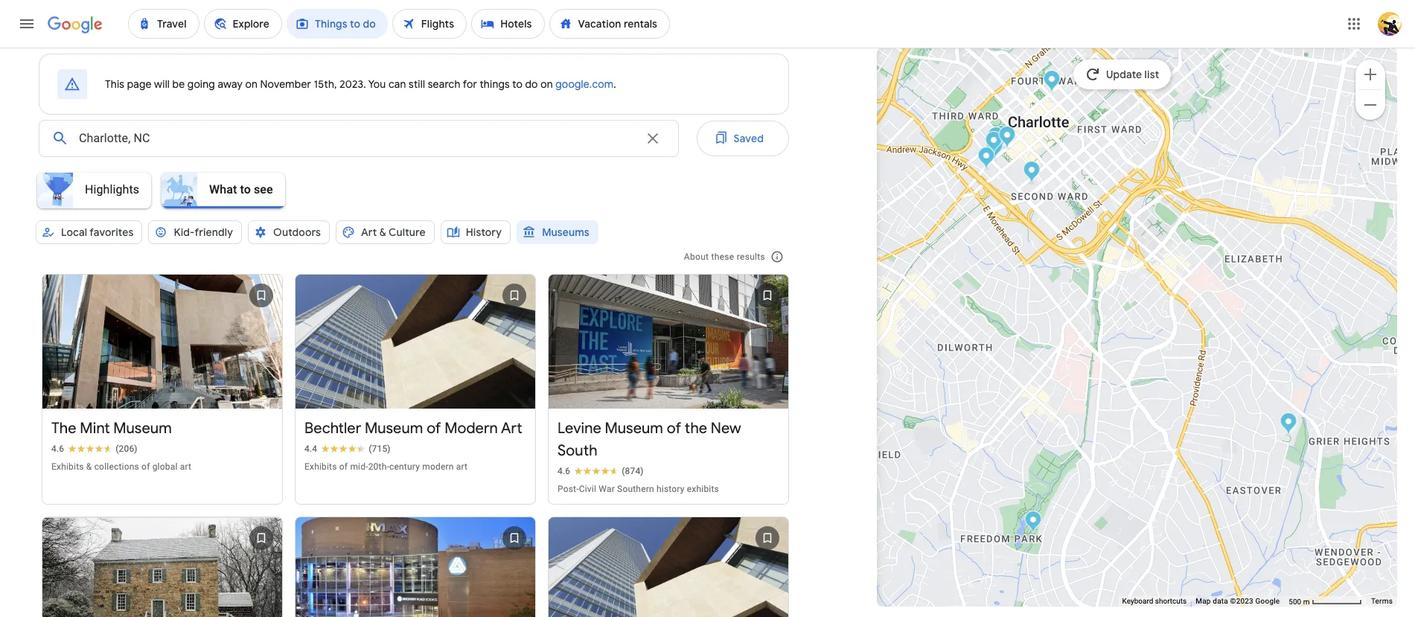Task type: describe. For each thing, give the bounding box(es) containing it.
save levine museum of the new south to collection image
[[750, 278, 785, 313]]

page
[[127, 77, 152, 91]]

1 museum from the left
[[113, 419, 172, 438]]

do
[[525, 77, 538, 91]]

friendly
[[195, 226, 233, 239]]

be
[[172, 77, 185, 91]]

save the charlotte museum of history to collection image
[[243, 521, 279, 556]]

list containing the mint museum
[[36, 262, 795, 617]]

bechtler
[[305, 419, 361, 438]]

bechtler museum of modern art
[[305, 419, 522, 438]]

exhibits of mid-20th-century modern art
[[305, 462, 468, 472]]

of left the modern
[[427, 419, 441, 438]]

20th-
[[368, 462, 389, 472]]

500 m
[[1289, 598, 1312, 606]]

discovery place nature image
[[1025, 510, 1042, 535]]

& for collections
[[86, 462, 92, 472]]

levine museum of the new south image
[[998, 125, 1016, 150]]

save mint museum uptown to collection image
[[750, 521, 785, 556]]

4.4 out of 5 stars from 715 reviews image
[[305, 443, 391, 455]]

the
[[51, 419, 76, 438]]

keyboard shortcuts button
[[1122, 596, 1187, 607]]

exhibits for the
[[51, 462, 84, 472]]

clear image
[[644, 130, 662, 147]]

results
[[737, 252, 765, 262]]

bechtler museum of modern art image
[[993, 125, 1010, 149]]

map data ©2023 google
[[1196, 597, 1280, 605]]

filters list containing highlights
[[27, 168, 789, 228]]

search
[[428, 77, 461, 91]]

going
[[188, 77, 215, 91]]

will
[[154, 77, 170, 91]]

google.com
[[556, 77, 614, 91]]

for
[[463, 77, 477, 91]]

saved link
[[697, 121, 789, 156]]

levine museum of the new south
[[558, 419, 741, 460]]

15th,
[[314, 77, 337, 91]]

art & culture
[[361, 226, 426, 239]]

Search for destinations, sights and more text field
[[78, 121, 635, 156]]

terms link
[[1371, 597, 1393, 605]]

kid-friendly
[[174, 226, 233, 239]]

nascar hall of fame image
[[1023, 160, 1040, 185]]

mid-
[[350, 462, 368, 472]]

civil
[[579, 484, 596, 495]]

outdoors button
[[248, 214, 330, 250]]

(715)
[[369, 444, 391, 454]]

highlights
[[85, 182, 139, 196]]

things
[[480, 77, 510, 91]]

2 art from the left
[[456, 462, 468, 472]]

m
[[1303, 598, 1310, 606]]

levine center for the arts image
[[985, 131, 1002, 155]]

levine
[[558, 419, 601, 438]]

4.4
[[305, 444, 317, 454]]

you
[[368, 77, 386, 91]]

4.6 out of 5 stars from 206 reviews image
[[51, 443, 138, 455]]

google
[[1256, 597, 1280, 605]]

art inside button
[[361, 226, 377, 239]]

map region
[[707, 0, 1415, 617]]

south
[[558, 442, 598, 460]]

shortcuts
[[1155, 597, 1187, 605]]

museums
[[542, 226, 590, 239]]

post-civil war southern history exhibits
[[558, 484, 719, 495]]

update
[[1106, 68, 1142, 81]]

1 art from the left
[[180, 462, 191, 472]]

culture
[[389, 226, 426, 239]]

kid-friendly button
[[148, 214, 242, 250]]

save discovery place science to collection image
[[497, 521, 532, 556]]

can
[[389, 77, 406, 91]]

this
[[105, 77, 125, 91]]

global
[[152, 462, 178, 472]]

500
[[1289, 598, 1302, 606]]

(874)
[[622, 466, 644, 477]]

about
[[684, 252, 709, 262]]

discovery place science image
[[1043, 70, 1060, 94]]

see
[[254, 182, 273, 196]]

kid-
[[174, 226, 195, 239]]

1 on from the left
[[245, 77, 258, 91]]



Task type: locate. For each thing, give the bounding box(es) containing it.
update list button
[[1074, 60, 1171, 89]]

about these results image
[[759, 239, 795, 275]]

away
[[218, 77, 243, 91]]

zoom out map image
[[1362, 96, 1380, 114]]

november
[[260, 77, 311, 91]]

about these results
[[684, 252, 765, 262]]

favorites
[[90, 226, 134, 239]]

0 horizontal spatial on
[[245, 77, 258, 91]]

saved
[[734, 132, 764, 145]]

century
[[389, 462, 420, 472]]

museum inside levine museum of the new south
[[605, 419, 663, 438]]

art left 'culture'
[[361, 226, 377, 239]]

filters list containing local favorites
[[33, 214, 789, 265]]

map
[[1196, 597, 1211, 605]]

4.6 out of 5 stars from 874 reviews image
[[558, 466, 644, 478]]

1 vertical spatial art
[[501, 419, 522, 438]]

2 museum from the left
[[365, 419, 423, 438]]

modern
[[422, 462, 454, 472]]

500 m button
[[1285, 596, 1367, 607]]

to inside list item
[[240, 182, 251, 196]]

exhibits down the "4.6 out of 5 stars from 206 reviews" image
[[51, 462, 84, 472]]

the
[[685, 419, 707, 438]]

museum up (206)
[[113, 419, 172, 438]]

history button
[[441, 214, 511, 250]]

4.6 up post-
[[558, 466, 570, 477]]

modern
[[445, 419, 498, 438]]

0 horizontal spatial 4.6
[[51, 444, 64, 454]]

local
[[61, 226, 87, 239]]

exhibits down 4.4
[[305, 462, 337, 472]]

harvey b. gantt center for african-american arts + culture image
[[986, 137, 1003, 161]]

1 horizontal spatial to
[[512, 77, 523, 91]]

save bechtler museum of modern art to collection image
[[497, 278, 532, 313]]

4.6 for the mint museum
[[51, 444, 64, 454]]

data
[[1213, 597, 1228, 605]]

2 on from the left
[[541, 77, 553, 91]]

©2023
[[1230, 597, 1254, 605]]

1 horizontal spatial art
[[501, 419, 522, 438]]

1 horizontal spatial on
[[541, 77, 553, 91]]

& inside button
[[380, 226, 386, 239]]

update list
[[1106, 68, 1159, 81]]

these
[[711, 252, 735, 262]]

2 horizontal spatial museum
[[605, 419, 663, 438]]

museum up (715)
[[365, 419, 423, 438]]

exhibits for bechtler
[[305, 462, 337, 472]]

collections
[[94, 462, 139, 472]]

history
[[466, 226, 502, 239]]

google.com link
[[556, 77, 614, 91]]

to left do
[[512, 77, 523, 91]]

of left the
[[667, 419, 681, 438]]

0 vertical spatial 4.6
[[51, 444, 64, 454]]

1 horizontal spatial exhibits
[[305, 462, 337, 472]]

what
[[209, 182, 237, 196]]

0 vertical spatial &
[[380, 226, 386, 239]]

art & culture button
[[336, 214, 435, 250]]

museums button
[[517, 214, 598, 250]]

1 vertical spatial 4.6
[[558, 466, 570, 477]]

of inside levine museum of the new south
[[667, 419, 681, 438]]

art
[[180, 462, 191, 472], [456, 462, 468, 472]]

war
[[599, 484, 615, 495]]

museum for levine
[[605, 419, 663, 438]]

0 vertical spatial art
[[361, 226, 377, 239]]

mint museum uptown image
[[987, 126, 1004, 151]]

of
[[427, 419, 441, 438], [667, 419, 681, 438], [142, 462, 150, 472], [339, 462, 348, 472]]

the mint museum
[[51, 419, 172, 438]]

0 horizontal spatial museum
[[113, 419, 172, 438]]

to
[[512, 77, 523, 91], [240, 182, 251, 196]]

on
[[245, 77, 258, 91], [541, 77, 553, 91]]

still
[[409, 77, 425, 91]]

filters list inside form
[[33, 214, 789, 265]]

on right do
[[541, 77, 553, 91]]

keyboard shortcuts
[[1122, 597, 1187, 605]]

save the mint museum to collection image
[[243, 278, 279, 313]]

&
[[380, 226, 386, 239], [86, 462, 92, 472]]

keyboard
[[1122, 597, 1154, 605]]

museum for bechtler
[[365, 419, 423, 438]]

4.6 down 'the'
[[51, 444, 64, 454]]

1 exhibits from the left
[[51, 462, 84, 472]]

art
[[361, 226, 377, 239], [501, 419, 522, 438]]

terms
[[1371, 597, 1393, 605]]

what to see
[[209, 182, 273, 196]]

exhibits & collections of global art
[[51, 462, 191, 472]]

4.6 inside 4.6 out of 5 stars from 874 reviews image
[[558, 466, 570, 477]]

& for culture
[[380, 226, 386, 239]]

filters list
[[27, 168, 789, 228], [33, 214, 789, 265]]

outdoors
[[273, 226, 321, 239]]

2023.
[[340, 77, 366, 91]]

museum of illusions - charlotte image
[[978, 146, 995, 171]]

1 vertical spatial to
[[240, 182, 251, 196]]

(206)
[[116, 444, 138, 454]]

this page will be going away on november 15th, 2023. you can still search for things to do on google.com .
[[105, 77, 616, 91]]

new
[[711, 419, 741, 438]]

of left the mid-
[[339, 462, 348, 472]]

exhibits
[[687, 484, 719, 495]]

4.6 inside the "4.6 out of 5 stars from 206 reviews" image
[[51, 444, 64, 454]]

of left global
[[142, 462, 150, 472]]

2 exhibits from the left
[[305, 462, 337, 472]]

filters form
[[27, 115, 789, 265]]

art right modern
[[456, 462, 468, 472]]

post-
[[558, 484, 579, 495]]

& left 'culture'
[[380, 226, 386, 239]]

to left see
[[240, 182, 251, 196]]

.
[[614, 77, 616, 91]]

art right the modern
[[501, 419, 522, 438]]

0 horizontal spatial art
[[180, 462, 191, 472]]

list
[[36, 262, 795, 617]]

3 museum from the left
[[605, 419, 663, 438]]

what to see list item
[[157, 168, 291, 213]]

what to see link
[[157, 173, 291, 208]]

southern
[[617, 484, 654, 495]]

history
[[657, 484, 685, 495]]

& down the "4.6 out of 5 stars from 206 reviews" image
[[86, 462, 92, 472]]

4.6
[[51, 444, 64, 454], [558, 466, 570, 477]]

local favorites
[[61, 226, 134, 239]]

mint
[[80, 419, 110, 438]]

museum up (874)
[[605, 419, 663, 438]]

1 vertical spatial &
[[86, 462, 92, 472]]

zoom in map image
[[1362, 65, 1380, 83]]

0 horizontal spatial exhibits
[[51, 462, 84, 472]]

1 horizontal spatial museum
[[365, 419, 423, 438]]

art right global
[[180, 462, 191, 472]]

1 horizontal spatial 4.6
[[558, 466, 570, 477]]

0 horizontal spatial art
[[361, 226, 377, 239]]

main menu image
[[18, 15, 36, 33]]

the mint museum image
[[1280, 412, 1297, 437]]

highlights link
[[33, 173, 157, 208]]

0 vertical spatial to
[[512, 77, 523, 91]]

1 horizontal spatial art
[[456, 462, 468, 472]]

museum
[[113, 419, 172, 438], [365, 419, 423, 438], [605, 419, 663, 438]]

on right away on the left of the page
[[245, 77, 258, 91]]

local favorites button
[[36, 214, 143, 250]]

0 horizontal spatial to
[[240, 182, 251, 196]]

0 horizontal spatial &
[[86, 462, 92, 472]]

exhibits
[[51, 462, 84, 472], [305, 462, 337, 472]]

list
[[1145, 68, 1159, 81]]

1 horizontal spatial &
[[380, 226, 386, 239]]

4.6 for levine museum of the new south
[[558, 466, 570, 477]]



Task type: vqa. For each thing, say whether or not it's contained in the screenshot.


